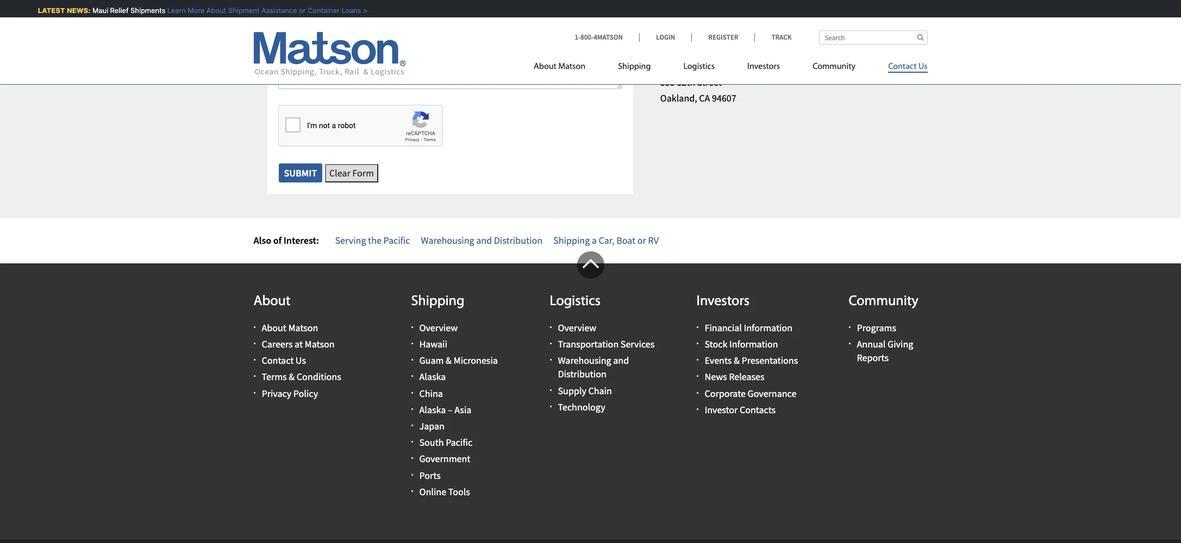 Task type: describe. For each thing, give the bounding box(es) containing it.
contact inside top menu navigation
[[888, 63, 917, 71]]

events & presentations link
[[705, 355, 798, 367]]

–
[[448, 404, 453, 416]]

footer containing about
[[0, 251, 1181, 544]]

investors link
[[731, 57, 796, 79]]

about matson link for careers at matson link
[[262, 322, 318, 334]]

of
[[273, 234, 282, 247]]

us inside about matson careers at matson contact us terms & conditions privacy policy
[[296, 355, 306, 367]]

hawaii
[[419, 338, 447, 351]]

register link
[[692, 33, 755, 42]]

tools
[[448, 486, 470, 498]]

message
[[284, 40, 321, 53]]

overview for hawaii
[[419, 322, 458, 334]]

login link
[[639, 33, 692, 42]]

relief
[[105, 6, 123, 15]]

warehousing inside overview transportation services warehousing and distribution supply chain technology
[[558, 355, 611, 367]]

* message
[[278, 40, 321, 53]]

0 vertical spatial warehousing and distribution link
[[421, 234, 543, 247]]

more
[[183, 6, 199, 15]]

serving the pacific
[[335, 234, 410, 247]]

corporate governance link
[[705, 387, 797, 400]]

rv
[[648, 234, 659, 247]]

logistics inside footer
[[550, 294, 601, 309]]

investors inside top menu navigation
[[747, 63, 780, 71]]

japan
[[419, 420, 445, 433]]

giving
[[888, 338, 913, 351]]

guam
[[419, 355, 444, 367]]

ca
[[699, 92, 710, 104]]

matson inside top menu navigation
[[558, 63, 585, 71]]

presentations
[[742, 355, 798, 367]]

register
[[708, 33, 738, 42]]

china
[[419, 387, 443, 400]]

hi
[[703, 14, 712, 27]]

1-
[[575, 33, 581, 42]]

about matson careers at matson contact us terms & conditions privacy policy
[[262, 322, 341, 400]]

shipping link
[[602, 57, 667, 79]]

maui
[[87, 6, 103, 15]]

555
[[660, 76, 675, 89]]

technology link
[[558, 401, 605, 414]]

blue matson logo with ocean, shipping, truck, rail and logistics written beneath it. image
[[254, 32, 406, 77]]

0 vertical spatial corporate
[[706, 39, 758, 54]]

news releases link
[[705, 371, 765, 383]]

shipping a car, boat or rv
[[553, 234, 659, 247]]

us inside top menu navigation
[[919, 63, 928, 71]]

stock information link
[[705, 338, 778, 351]]

corporate inside financial information stock information events & presentations news releases corporate governance investor contacts
[[705, 387, 746, 400]]

matson 555 12th street oakland, ca 94607
[[660, 61, 736, 104]]

micronesia
[[454, 355, 498, 367]]

*
[[278, 40, 283, 53]]

conditions
[[297, 371, 341, 383]]

ports
[[419, 469, 441, 482]]

0 vertical spatial and
[[476, 234, 492, 247]]

boat
[[616, 234, 636, 247]]

transportation services link
[[558, 338, 655, 351]]

investors inside footer
[[697, 294, 750, 309]]

online tools link
[[419, 486, 470, 498]]

logistics link
[[667, 57, 731, 79]]

overview for transportation
[[558, 322, 596, 334]]

services
[[621, 338, 655, 351]]

a
[[592, 234, 597, 247]]

releases
[[729, 371, 765, 383]]

container
[[302, 6, 335, 15]]

guam & micronesia link
[[419, 355, 498, 367]]

stock
[[705, 338, 728, 351]]

oakland corporate office
[[660, 39, 790, 54]]

community link
[[796, 57, 872, 79]]

1 vertical spatial information
[[729, 338, 778, 351]]

matson right at
[[305, 338, 335, 351]]

south
[[419, 437, 444, 449]]

terms
[[262, 371, 287, 383]]

privacy policy link
[[262, 387, 318, 400]]

ports link
[[419, 469, 441, 482]]

1-800-4matson
[[575, 33, 623, 42]]

shipping a car, boat or rv link
[[553, 234, 659, 247]]

financial information link
[[705, 322, 793, 334]]

about for about matson
[[534, 63, 557, 71]]

financial
[[705, 322, 742, 334]]

office
[[760, 39, 790, 54]]

0 vertical spatial information
[[744, 322, 793, 334]]

matson up at
[[288, 322, 318, 334]]

learn more about shipment assistance or container loans > link
[[162, 6, 362, 15]]

careers
[[262, 338, 293, 351]]

contacts
[[740, 404, 776, 416]]

0 horizontal spatial or
[[294, 6, 301, 15]]

also
[[254, 234, 271, 247]]

policy
[[293, 387, 318, 400]]

1 horizontal spatial contact us link
[[872, 57, 928, 79]]



Task type: vqa. For each thing, say whether or not it's contained in the screenshot.
the top Corporate
yes



Task type: locate. For each thing, give the bounding box(es) containing it.
top menu navigation
[[534, 57, 928, 79]]

overview inside overview transportation services warehousing and distribution supply chain technology
[[558, 322, 596, 334]]

contact inside about matson careers at matson contact us terms & conditions privacy policy
[[262, 355, 294, 367]]

about for about
[[254, 294, 290, 309]]

annual giving reports link
[[857, 338, 913, 364]]

2 overview from the left
[[558, 322, 596, 334]]

1 horizontal spatial us
[[919, 63, 928, 71]]

1 horizontal spatial shipping
[[553, 234, 590, 247]]

0 horizontal spatial warehousing
[[421, 234, 474, 247]]

None text field
[[278, 4, 622, 39], [278, 55, 622, 89], [278, 4, 622, 39], [278, 55, 622, 89]]

overview inside overview hawaii guam & micronesia alaska china alaska – asia japan south pacific government ports online tools
[[419, 322, 458, 334]]

transportation
[[558, 338, 619, 351]]

community up "programs"
[[849, 294, 919, 309]]

4matson
[[594, 33, 623, 42]]

0 horizontal spatial logistics
[[550, 294, 601, 309]]

12th
[[677, 76, 695, 89]]

0 vertical spatial warehousing
[[421, 234, 474, 247]]

0 horizontal spatial pacific
[[383, 234, 410, 247]]

shipping down 4matson
[[618, 63, 651, 71]]

overview
[[419, 322, 458, 334], [558, 322, 596, 334]]

shipping up hawaii "link"
[[411, 294, 464, 309]]

about matson
[[534, 63, 585, 71]]

1 vertical spatial and
[[613, 355, 629, 367]]

logistics inside 'logistics' link
[[683, 63, 715, 71]]

distribution inside overview transportation services warehousing and distribution supply chain technology
[[558, 368, 607, 381]]

information
[[744, 322, 793, 334], [729, 338, 778, 351]]

0 horizontal spatial shipping
[[411, 294, 464, 309]]

government
[[419, 453, 470, 465]]

latest
[[33, 6, 60, 15]]

overview hawaii guam & micronesia alaska china alaska – asia japan south pacific government ports online tools
[[419, 322, 498, 498]]

contact us link down the careers
[[262, 355, 306, 367]]

1 overview link from the left
[[419, 322, 458, 334]]

backtop image
[[577, 251, 604, 279]]

1 vertical spatial or
[[637, 234, 646, 247]]

800-
[[581, 33, 594, 42]]

0 vertical spatial us
[[919, 63, 928, 71]]

latest news: maui relief shipments learn more about shipment assistance or container loans >
[[33, 6, 362, 15]]

governance
[[748, 387, 797, 400]]

privacy
[[262, 387, 291, 400]]

0 vertical spatial or
[[294, 6, 301, 15]]

0 horizontal spatial &
[[289, 371, 295, 383]]

search image
[[917, 34, 924, 41]]

1 horizontal spatial about matson link
[[534, 57, 602, 79]]

overview link for shipping
[[419, 322, 458, 334]]

1 vertical spatial distribution
[[558, 368, 607, 381]]

about inside about matson careers at matson contact us terms & conditions privacy policy
[[262, 322, 286, 334]]

2 vertical spatial shipping
[[411, 294, 464, 309]]

warehousing
[[421, 234, 474, 247], [558, 355, 611, 367]]

1 horizontal spatial contact
[[888, 63, 917, 71]]

alaska down guam
[[419, 371, 446, 383]]

careers at matson link
[[262, 338, 335, 351]]

and inside overview transportation services warehousing and distribution supply chain technology
[[613, 355, 629, 367]]

1 vertical spatial warehousing
[[558, 355, 611, 367]]

street
[[697, 76, 722, 89]]

0 vertical spatial shipping
[[618, 63, 651, 71]]

china link
[[419, 387, 443, 400]]

programs annual giving reports
[[857, 322, 913, 364]]

investors
[[747, 63, 780, 71], [697, 294, 750, 309]]

shipping left a at the top
[[553, 234, 590, 247]]

overview link up transportation
[[558, 322, 596, 334]]

investors down the office
[[747, 63, 780, 71]]

& right guam
[[446, 355, 452, 367]]

about matson link for shipping "link"
[[534, 57, 602, 79]]

shipment
[[223, 6, 254, 15]]

community inside footer
[[849, 294, 919, 309]]

1 horizontal spatial warehousing
[[558, 355, 611, 367]]

None search field
[[819, 30, 928, 45]]

2 alaska from the top
[[419, 404, 446, 416]]

1 vertical spatial contact us link
[[262, 355, 306, 367]]

0 horizontal spatial overview
[[419, 322, 458, 334]]

and
[[476, 234, 492, 247], [613, 355, 629, 367]]

2 horizontal spatial &
[[734, 355, 740, 367]]

technology
[[558, 401, 605, 414]]

& up news releases link
[[734, 355, 740, 367]]

about matson link
[[534, 57, 602, 79], [262, 322, 318, 334]]

investor
[[705, 404, 738, 416]]

1 horizontal spatial and
[[613, 355, 629, 367]]

logistics up street
[[683, 63, 715, 71]]

1 vertical spatial investors
[[697, 294, 750, 309]]

Search search field
[[819, 30, 928, 45]]

oakland,
[[660, 92, 697, 104]]

0 vertical spatial investors
[[747, 63, 780, 71]]

0 horizontal spatial distribution
[[494, 234, 543, 247]]

alaska link
[[419, 371, 446, 383]]

overview link for logistics
[[558, 322, 596, 334]]

matson down 1-
[[558, 63, 585, 71]]

1 vertical spatial warehousing and distribution link
[[558, 355, 629, 381]]

japan link
[[419, 420, 445, 433]]

0 horizontal spatial overview link
[[419, 322, 458, 334]]

1 vertical spatial contact
[[262, 355, 294, 367]]

94607
[[712, 92, 736, 104]]

online
[[419, 486, 446, 498]]

shipping inside shipping "link"
[[618, 63, 651, 71]]

0 vertical spatial logistics
[[683, 63, 715, 71]]

warehousing and distribution
[[421, 234, 543, 247]]

about matson link down 1-
[[534, 57, 602, 79]]

interest:
[[284, 234, 319, 247]]

logistics
[[683, 63, 715, 71], [550, 294, 601, 309]]

overview up transportation
[[558, 322, 596, 334]]

the
[[368, 234, 382, 247]]

& up 'privacy policy' link at the bottom of page
[[289, 371, 295, 383]]

1 overview from the left
[[419, 322, 458, 334]]

pacific right the
[[383, 234, 410, 247]]

overview link
[[419, 322, 458, 334], [558, 322, 596, 334]]

1 vertical spatial alaska
[[419, 404, 446, 416]]

community inside top menu navigation
[[813, 63, 856, 71]]

information up events & presentations link
[[729, 338, 778, 351]]

corporate up investor
[[705, 387, 746, 400]]

serving
[[335, 234, 366, 247]]

corporate
[[706, 39, 758, 54], [705, 387, 746, 400]]

1 vertical spatial community
[[849, 294, 919, 309]]

pacific up government
[[446, 437, 472, 449]]

1 vertical spatial about matson link
[[262, 322, 318, 334]]

distribution
[[494, 234, 543, 247], [558, 368, 607, 381]]

or left container
[[294, 6, 301, 15]]

0 vertical spatial community
[[813, 63, 856, 71]]

hawaii link
[[419, 338, 447, 351]]

chain
[[588, 385, 612, 397]]

shipments
[[125, 6, 160, 15]]

reports
[[857, 352, 889, 364]]

1 horizontal spatial or
[[637, 234, 646, 247]]

overview link up hawaii "link"
[[419, 322, 458, 334]]

learn
[[162, 6, 181, 15]]

1 vertical spatial logistics
[[550, 294, 601, 309]]

alaska up japan link
[[419, 404, 446, 416]]

0 horizontal spatial about matson link
[[262, 322, 318, 334]]

1 horizontal spatial warehousing and distribution link
[[558, 355, 629, 381]]

1 horizontal spatial logistics
[[683, 63, 715, 71]]

0 vertical spatial pacific
[[383, 234, 410, 247]]

supply chain link
[[558, 385, 612, 397]]

2 horizontal spatial shipping
[[618, 63, 651, 71]]

about for about matson careers at matson contact us terms & conditions privacy policy
[[262, 322, 286, 334]]

matson inside matson 555 12th street oakland, ca 94607
[[660, 61, 690, 73]]

news:
[[61, 6, 85, 15]]

0 horizontal spatial warehousing and distribution link
[[421, 234, 543, 247]]

matson up 555
[[660, 61, 690, 73]]

or left rv
[[637, 234, 646, 247]]

1 horizontal spatial overview
[[558, 322, 596, 334]]

about matson link up careers at matson link
[[262, 322, 318, 334]]

1 vertical spatial corporate
[[705, 387, 746, 400]]

alaska – asia link
[[419, 404, 471, 416]]

1 alaska from the top
[[419, 371, 446, 383]]

1-800-4matson link
[[575, 33, 639, 42]]

pacific inside overview hawaii guam & micronesia alaska china alaska – asia japan south pacific government ports online tools
[[446, 437, 472, 449]]

overview up hawaii "link"
[[419, 322, 458, 334]]

assistance
[[256, 6, 292, 15]]

& inside financial information stock information events & presentations news releases corporate governance investor contacts
[[734, 355, 740, 367]]

0 horizontal spatial contact us link
[[262, 355, 306, 367]]

programs link
[[857, 322, 896, 334]]

1 vertical spatial shipping
[[553, 234, 590, 247]]

community down the 'search' search field
[[813, 63, 856, 71]]

& inside overview hawaii guam & micronesia alaska china alaska – asia japan south pacific government ports online tools
[[446, 355, 452, 367]]

footer
[[0, 251, 1181, 544]]

0 vertical spatial contact us link
[[872, 57, 928, 79]]

contact us
[[888, 63, 928, 71]]

contact down the 'search' search field
[[888, 63, 917, 71]]

supply
[[558, 385, 586, 397]]

annual
[[857, 338, 886, 351]]

>
[[358, 6, 362, 15]]

1 vertical spatial pacific
[[446, 437, 472, 449]]

1 horizontal spatial pacific
[[446, 437, 472, 449]]

2 overview link from the left
[[558, 322, 596, 334]]

96819
[[714, 14, 738, 27]]

oakland
[[660, 39, 704, 54]]

us up terms & conditions link
[[296, 355, 306, 367]]

about inside top menu navigation
[[534, 63, 557, 71]]

south pacific link
[[419, 437, 472, 449]]

us
[[919, 63, 928, 71], [296, 355, 306, 367]]

warehousing and distribution link
[[421, 234, 543, 247], [558, 355, 629, 381]]

0 horizontal spatial and
[[476, 234, 492, 247]]

0 horizontal spatial us
[[296, 355, 306, 367]]

shipping inside footer
[[411, 294, 464, 309]]

investors up financial
[[697, 294, 750, 309]]

serving the pacific link
[[335, 234, 410, 247]]

contact down the careers
[[262, 355, 294, 367]]

track
[[772, 33, 792, 42]]

& inside about matson careers at matson contact us terms & conditions privacy policy
[[289, 371, 295, 383]]

None button
[[278, 163, 323, 183]]

us down search image in the right top of the page
[[919, 63, 928, 71]]

programs
[[857, 322, 896, 334]]

1 horizontal spatial overview link
[[558, 322, 596, 334]]

corporate up top menu navigation
[[706, 39, 758, 54]]

financial information stock information events & presentations news releases corporate governance investor contacts
[[705, 322, 798, 416]]

None reset field
[[325, 164, 378, 183]]

news
[[705, 371, 727, 383]]

1 horizontal spatial distribution
[[558, 368, 607, 381]]

1 vertical spatial us
[[296, 355, 306, 367]]

1 horizontal spatial &
[[446, 355, 452, 367]]

0 vertical spatial alaska
[[419, 371, 446, 383]]

logistics down 'backtop' image
[[550, 294, 601, 309]]

contact us link down search image in the right top of the page
[[872, 57, 928, 79]]

events
[[705, 355, 732, 367]]

0 horizontal spatial contact
[[262, 355, 294, 367]]

information up stock information link
[[744, 322, 793, 334]]

0 vertical spatial contact
[[888, 63, 917, 71]]

0 vertical spatial distribution
[[494, 234, 543, 247]]

contact
[[888, 63, 917, 71], [262, 355, 294, 367]]

alaska
[[419, 371, 446, 383], [419, 404, 446, 416]]

0 vertical spatial about matson link
[[534, 57, 602, 79]]



